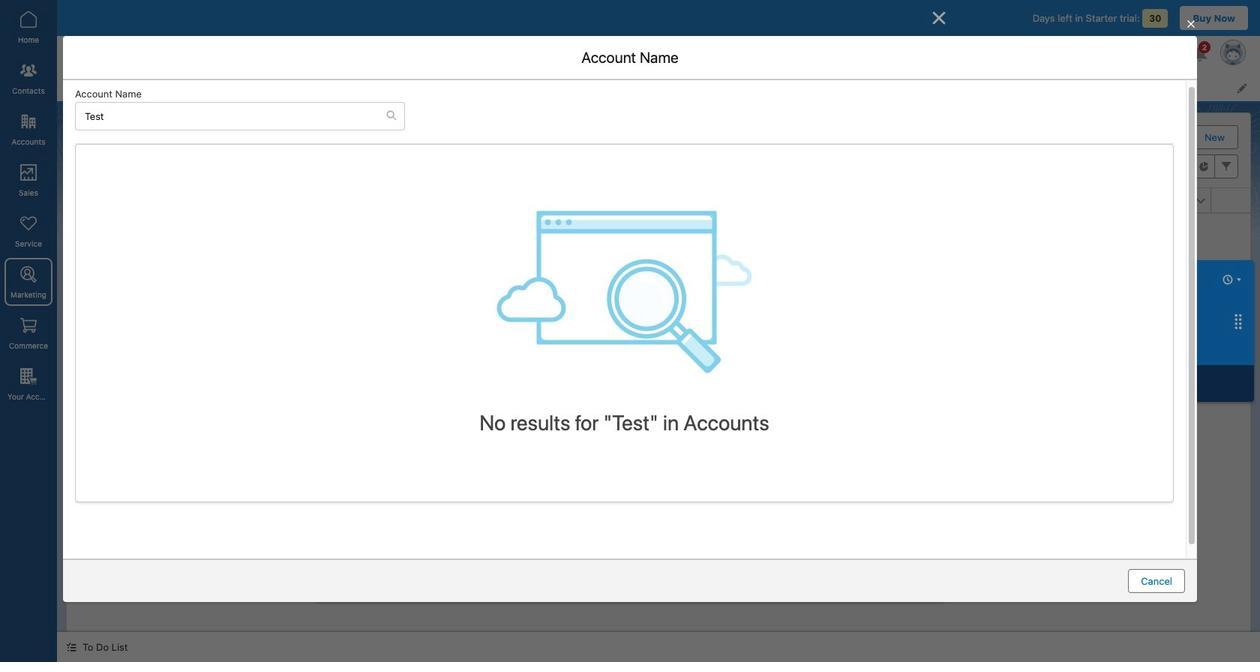 Task type: locate. For each thing, give the bounding box(es) containing it.
1 horizontal spatial text default image
[[386, 110, 397, 121]]

Search Accounts... text field
[[76, 102, 386, 129]]

Search All Contacts list view. search field
[[882, 155, 1062, 179]]

None text field
[[347, 470, 903, 513]]

item number element
[[67, 188, 112, 213]]

3 list item from the left
[[320, 74, 403, 101]]

contact owner alias element
[[1032, 188, 1221, 213]]

status
[[548, 320, 770, 500]]

2 list item from the left
[[232, 74, 320, 101]]

1 list item from the left
[[153, 74, 232, 101]]

action image
[[1212, 188, 1251, 212]]

list item
[[153, 74, 232, 101], [232, 74, 320, 101], [320, 74, 403, 101], [403, 74, 467, 101]]

None text field
[[347, 374, 903, 398]]

4 list item from the left
[[403, 74, 467, 101]]

phone element
[[674, 188, 853, 213]]

1 vertical spatial text default image
[[66, 642, 77, 653]]

0 vertical spatial text default image
[[386, 110, 397, 121]]

list
[[153, 74, 1260, 101]]

text default image
[[386, 110, 397, 121], [66, 642, 77, 653]]



Task type: describe. For each thing, give the bounding box(es) containing it.
action element
[[1212, 188, 1251, 213]]

First Name text field
[[347, 221, 903, 245]]

inverse image
[[930, 9, 948, 27]]

all contacts|contacts|list view element
[[66, 113, 1251, 632]]

0 horizontal spatial text default image
[[66, 642, 77, 653]]

title element
[[494, 188, 683, 213]]

item number image
[[67, 188, 112, 212]]

Last Name text field
[[347, 263, 903, 287]]

status inside all contacts|contacts|list view element
[[548, 320, 770, 500]]



Task type: vqa. For each thing, say whether or not it's contained in the screenshot.
"text default" image
yes



